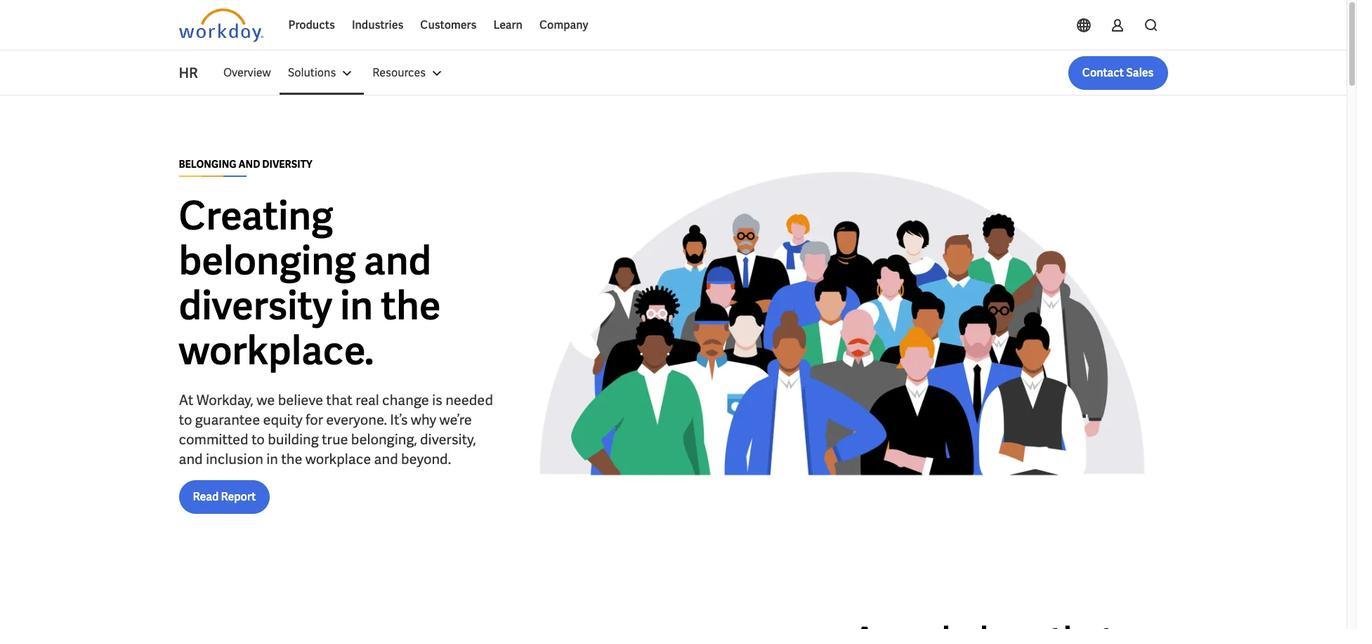 Task type: vqa. For each thing, say whether or not it's contained in the screenshot.
hard
no



Task type: locate. For each thing, give the bounding box(es) containing it.
overview
[[223, 65, 271, 80]]

believe
[[278, 391, 323, 409]]

industries
[[352, 18, 404, 32]]

in inside creating belonging and diversity in the workplace.
[[340, 280, 373, 331]]

0 vertical spatial in
[[340, 280, 373, 331]]

to
[[179, 411, 192, 429], [251, 430, 265, 449]]

0 vertical spatial the
[[381, 280, 441, 331]]

belonging
[[179, 158, 237, 170]]

resources
[[373, 65, 426, 80]]

0 horizontal spatial in
[[266, 450, 278, 468]]

go to the homepage image
[[179, 8, 263, 42]]

beyond.
[[401, 450, 451, 468]]

company
[[540, 18, 588, 32]]

true
[[322, 430, 348, 449]]

solutions button
[[279, 56, 364, 90]]

company button
[[531, 8, 597, 42]]

it's
[[390, 411, 408, 429]]

creating belonging and diversity in the workplace.
[[179, 190, 441, 376]]

read report
[[193, 489, 256, 504]]

read report link
[[179, 480, 270, 514]]

guarantee
[[195, 411, 260, 429]]

1 vertical spatial the
[[281, 450, 302, 468]]

1 horizontal spatial the
[[381, 280, 441, 331]]

0 horizontal spatial the
[[281, 450, 302, 468]]

the inside at workday, we believe that real change is needed to guarantee equity for everyone. it's why we're committed to building true belonging, diversity, and inclusion in the workplace and beyond.
[[281, 450, 302, 468]]

contact
[[1083, 65, 1124, 80]]

list containing overview
[[215, 56, 1168, 90]]

belonging and diversity
[[179, 158, 312, 170]]

products button
[[280, 8, 344, 42]]

we're
[[439, 411, 472, 429]]

we
[[257, 391, 275, 409]]

contact sales
[[1083, 65, 1154, 80]]

menu
[[215, 56, 454, 90]]

the
[[381, 280, 441, 331], [281, 450, 302, 468]]

needed
[[446, 391, 493, 409]]

diversity
[[262, 158, 312, 170]]

belonging,
[[351, 430, 417, 449]]

to up inclusion at the bottom of the page
[[251, 430, 265, 449]]

to down at
[[179, 411, 192, 429]]

0 vertical spatial to
[[179, 411, 192, 429]]

0 horizontal spatial to
[[179, 411, 192, 429]]

in
[[340, 280, 373, 331], [266, 450, 278, 468]]

list
[[215, 56, 1168, 90]]

at
[[179, 391, 194, 409]]

change
[[382, 391, 429, 409]]

sales
[[1126, 65, 1154, 80]]

overview link
[[215, 56, 279, 90]]

1 vertical spatial to
[[251, 430, 265, 449]]

and
[[364, 235, 432, 286], [179, 450, 203, 468], [374, 450, 398, 468]]

1 vertical spatial in
[[266, 450, 278, 468]]

1 horizontal spatial in
[[340, 280, 373, 331]]

workplace
[[305, 450, 371, 468]]

and inside creating belonging and diversity in the workplace.
[[364, 235, 432, 286]]



Task type: describe. For each thing, give the bounding box(es) containing it.
that
[[326, 391, 353, 409]]

equity
[[263, 411, 303, 429]]

for
[[306, 411, 323, 429]]

why
[[411, 411, 436, 429]]

workday,
[[197, 391, 254, 409]]

customers button
[[412, 8, 485, 42]]

building
[[268, 430, 319, 449]]

read
[[193, 489, 219, 504]]

learn button
[[485, 8, 531, 42]]

hr
[[179, 64, 198, 82]]

menu containing overview
[[215, 56, 454, 90]]

the inside creating belonging and diversity in the workplace.
[[381, 280, 441, 331]]

creating
[[179, 190, 333, 241]]

workplace.
[[179, 325, 374, 376]]

report
[[221, 489, 256, 504]]

inclusion
[[206, 450, 263, 468]]

1 horizontal spatial to
[[251, 430, 265, 449]]

is
[[432, 391, 443, 409]]

at workday, we believe that real change is needed to guarantee equity for everyone. it's why we're committed to building true belonging, diversity, and inclusion in the workplace and beyond.
[[179, 391, 493, 468]]

contact sales link
[[1069, 56, 1168, 90]]

belonging
[[179, 235, 356, 286]]

belonging, diversity and inclusion solutions image
[[516, 118, 1168, 553]]

and
[[239, 158, 260, 170]]

in inside at workday, we believe that real change is needed to guarantee equity for everyone. it's why we're committed to building true belonging, diversity, and inclusion in the workplace and beyond.
[[266, 450, 278, 468]]

hr link
[[179, 63, 215, 83]]

everyone.
[[326, 411, 387, 429]]

solutions
[[288, 65, 336, 80]]

products
[[288, 18, 335, 32]]

real
[[356, 391, 379, 409]]

diversity
[[179, 280, 332, 331]]

committed
[[179, 430, 248, 449]]

diversity,
[[420, 430, 476, 449]]

resources button
[[364, 56, 454, 90]]

customers
[[420, 18, 477, 32]]

learn
[[494, 18, 523, 32]]

industries button
[[344, 8, 412, 42]]



